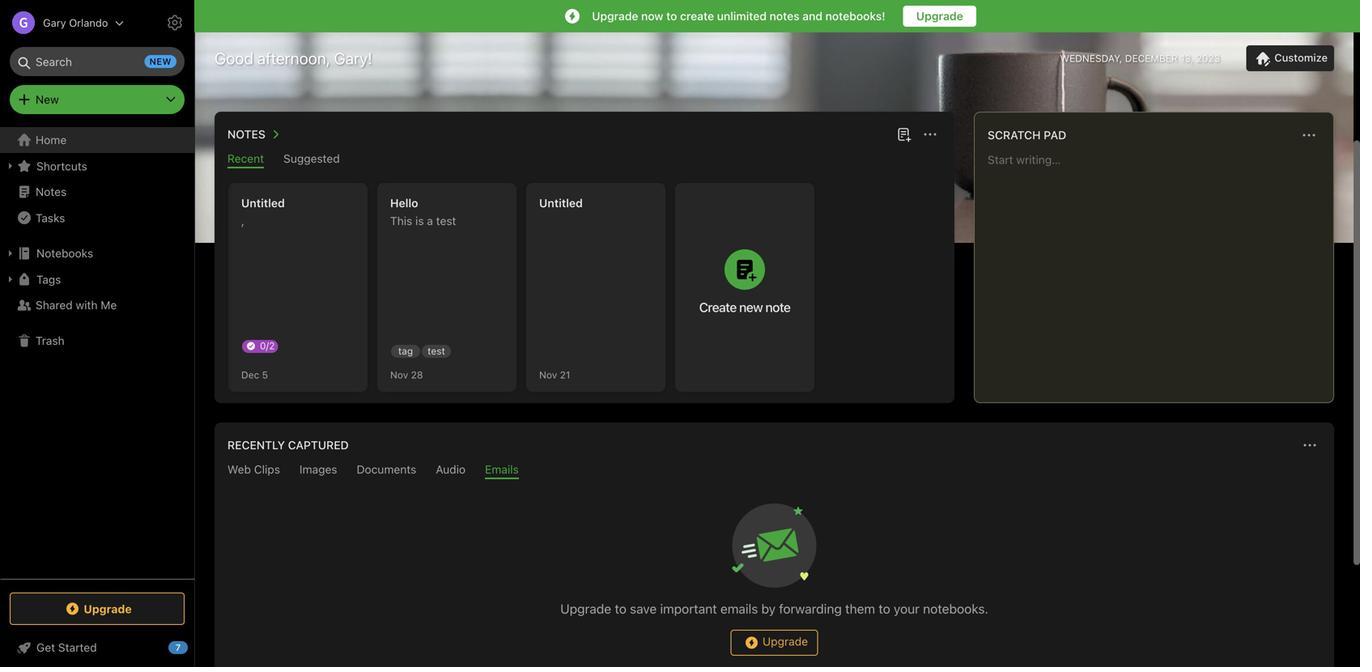 Task type: describe. For each thing, give the bounding box(es) containing it.
Account field
[[0, 6, 124, 39]]

your
[[894, 601, 920, 617]]

home
[[36, 133, 67, 147]]

gary
[[43, 17, 66, 29]]

trash link
[[0, 328, 194, 354]]

Search text field
[[21, 47, 173, 76]]

note
[[766, 300, 791, 315]]

dec
[[241, 369, 259, 381]]

gary orlando
[[43, 17, 108, 29]]

audio
[[436, 463, 466, 476]]

orlando
[[69, 17, 108, 29]]

and
[[803, 9, 823, 23]]

tab list for notes
[[218, 152, 952, 168]]

28
[[411, 369, 423, 381]]

afternoon,
[[257, 49, 330, 68]]

click to collapse image
[[188, 637, 200, 657]]

5
[[262, 369, 268, 381]]

audio tab
[[436, 463, 466, 479]]

untitled for untitled ,
[[241, 196, 285, 210]]

unlimited
[[717, 9, 767, 23]]

Start writing… text field
[[988, 153, 1333, 390]]

nov for nov 21
[[539, 369, 557, 381]]

important
[[660, 601, 717, 617]]

customize
[[1275, 52, 1328, 64]]

suggested tab
[[284, 152, 340, 168]]

shared with me link
[[0, 292, 194, 318]]

nov for nov 28
[[390, 369, 408, 381]]

web clips tab
[[228, 463, 280, 479]]

web clips
[[228, 463, 280, 476]]

create
[[680, 9, 714, 23]]

them
[[845, 601, 875, 617]]

scratch pad button
[[985, 126, 1067, 145]]

upgrade now to create unlimited notes and notebooks!
[[592, 9, 886, 23]]

started
[[58, 641, 97, 654]]

recently captured
[[228, 439, 349, 452]]

notebooks.
[[923, 601, 989, 617]]

recent tab
[[228, 152, 264, 168]]

tasks
[[36, 211, 65, 225]]

suggested
[[284, 152, 340, 165]]

more actions field for scratch pad
[[1298, 124, 1321, 147]]

upgrade button inside emails tab panel
[[731, 630, 818, 656]]

shortcuts
[[36, 159, 87, 173]]

expand tags image
[[4, 273, 17, 286]]

21
[[560, 369, 570, 381]]

create
[[699, 300, 737, 315]]

with
[[76, 298, 98, 312]]

create new note
[[699, 300, 791, 315]]

home link
[[0, 127, 194, 153]]

notes inside button
[[228, 128, 265, 141]]

tag
[[398, 345, 413, 357]]

new
[[36, 93, 59, 106]]

0 horizontal spatial to
[[615, 601, 627, 617]]

upgrade for upgrade now to create unlimited notes and notebooks!
[[592, 9, 638, 23]]

shortcuts button
[[0, 153, 194, 179]]

save
[[630, 601, 657, 617]]

shared with me
[[36, 298, 117, 312]]

0 horizontal spatial notes
[[36, 185, 67, 198]]

recently
[[228, 439, 285, 452]]

tasks button
[[0, 205, 194, 231]]

shared
[[36, 298, 73, 312]]

wednesday,
[[1060, 53, 1123, 64]]



Task type: locate. For each thing, give the bounding box(es) containing it.
new inside search box
[[149, 56, 172, 67]]

2 horizontal spatial to
[[879, 601, 891, 617]]

tab list
[[218, 152, 952, 168], [218, 463, 1331, 479]]

test
[[436, 214, 456, 228], [428, 345, 445, 357]]

1 tab list from the top
[[218, 152, 952, 168]]

documents
[[357, 463, 416, 476]]

get started
[[36, 641, 97, 654]]

13,
[[1181, 53, 1194, 64]]

good afternoon, gary!
[[215, 49, 372, 68]]

upgrade inside upgrade popup button
[[84, 602, 132, 616]]

1 nov from the left
[[390, 369, 408, 381]]

december
[[1125, 53, 1178, 64]]

0 vertical spatial tab list
[[218, 152, 952, 168]]

new left note
[[739, 300, 763, 315]]

tags
[[36, 273, 61, 286]]

by
[[762, 601, 776, 617]]

new
[[149, 56, 172, 67], [739, 300, 763, 315]]

tab list for recently captured
[[218, 463, 1331, 479]]

upgrade for upgrade to save important emails by forwarding them to your notebooks.
[[560, 601, 612, 617]]

create new note button
[[675, 183, 815, 392]]

a
[[427, 214, 433, 228]]

notes button
[[224, 125, 285, 144]]

me
[[101, 298, 117, 312]]

emails
[[721, 601, 758, 617]]

documents tab
[[357, 463, 416, 479]]

new button
[[10, 85, 185, 114]]

clips
[[254, 463, 280, 476]]

trash
[[36, 334, 65, 347]]

untitled for untitled
[[539, 196, 583, 210]]

emails
[[485, 463, 519, 476]]

2 untitled from the left
[[539, 196, 583, 210]]

notebooks link
[[0, 241, 194, 266]]

good
[[215, 49, 253, 68]]

new down settings image
[[149, 56, 172, 67]]

web
[[228, 463, 251, 476]]

notebooks!
[[826, 9, 886, 23]]

0 horizontal spatial more actions image
[[921, 125, 940, 144]]

recent tab panel
[[215, 168, 955, 403]]

tree
[[0, 127, 194, 578]]

expand notebooks image
[[4, 247, 17, 260]]

1 horizontal spatial nov
[[539, 369, 557, 381]]

2023
[[1197, 53, 1221, 64]]

tags button
[[0, 266, 194, 292]]

1 horizontal spatial upgrade button
[[903, 6, 976, 27]]

0 vertical spatial new
[[149, 56, 172, 67]]

nov left 28
[[390, 369, 408, 381]]

customize button
[[1246, 45, 1335, 71]]

wednesday, december 13, 2023
[[1060, 53, 1221, 64]]

1 vertical spatial tab list
[[218, 463, 1331, 479]]

notes link
[[0, 179, 194, 205]]

1 vertical spatial new
[[739, 300, 763, 315]]

this
[[390, 214, 412, 228]]

recent
[[228, 152, 264, 165]]

pad
[[1044, 128, 1067, 142]]

1 untitled from the left
[[241, 196, 285, 210]]

hello
[[390, 196, 418, 210]]

upgrade button
[[903, 6, 976, 27], [731, 630, 818, 656]]

notes
[[228, 128, 265, 141], [36, 185, 67, 198]]

get
[[36, 641, 55, 654]]

1 horizontal spatial new
[[739, 300, 763, 315]]

1 vertical spatial notes
[[36, 185, 67, 198]]

test right tag
[[428, 345, 445, 357]]

1 horizontal spatial more actions image
[[1300, 126, 1319, 145]]

upgrade for the top upgrade button
[[916, 9, 964, 23]]

nov
[[390, 369, 408, 381], [539, 369, 557, 381]]

recently captured button
[[224, 436, 349, 455]]

1 horizontal spatial notes
[[228, 128, 265, 141]]

emails tab
[[485, 463, 519, 479]]

0 horizontal spatial nov
[[390, 369, 408, 381]]

is
[[415, 214, 424, 228]]

notebooks
[[36, 247, 93, 260]]

nov 21
[[539, 369, 570, 381]]

more actions image
[[921, 125, 940, 144], [1300, 126, 1319, 145]]

Help and Learning task checklist field
[[0, 635, 194, 661]]

more actions image
[[1301, 436, 1320, 455]]

7
[[176, 643, 181, 653]]

upgrade to save important emails by forwarding them to your notebooks.
[[560, 601, 989, 617]]

to
[[666, 9, 677, 23], [615, 601, 627, 617], [879, 601, 891, 617]]

0 horizontal spatial untitled
[[241, 196, 285, 210]]

emails tab panel
[[215, 479, 1335, 667]]

0 vertical spatial notes
[[228, 128, 265, 141]]

0/2
[[260, 340, 275, 351]]

to left your
[[879, 601, 891, 617]]

hello this is a test
[[390, 196, 456, 228]]

0 vertical spatial upgrade button
[[903, 6, 976, 27]]

settings image
[[165, 13, 185, 32]]

new inside button
[[739, 300, 763, 315]]

scratch pad
[[988, 128, 1067, 142]]

tab list containing web clips
[[218, 463, 1331, 479]]

2 tab list from the top
[[218, 463, 1331, 479]]

notes up tasks
[[36, 185, 67, 198]]

test right a
[[436, 214, 456, 228]]

tree containing home
[[0, 127, 194, 578]]

1 vertical spatial upgrade button
[[731, 630, 818, 656]]

nov 28
[[390, 369, 423, 381]]

to right now
[[666, 9, 677, 23]]

more actions field for recently captured
[[1299, 434, 1322, 457]]

tab list containing recent
[[218, 152, 952, 168]]

test inside hello this is a test
[[436, 214, 456, 228]]

images
[[300, 463, 337, 476]]

dec 5
[[241, 369, 268, 381]]

scratch
[[988, 128, 1041, 142]]

1 horizontal spatial untitled
[[539, 196, 583, 210]]

gary!
[[334, 49, 372, 68]]

1 vertical spatial test
[[428, 345, 445, 357]]

to left save
[[615, 601, 627, 617]]

2 nov from the left
[[539, 369, 557, 381]]

0 horizontal spatial upgrade button
[[731, 630, 818, 656]]

untitled
[[241, 196, 285, 210], [539, 196, 583, 210]]

notes
[[770, 9, 800, 23]]

,
[[241, 214, 245, 228]]

forwarding
[[779, 601, 842, 617]]

More actions field
[[919, 123, 942, 146], [1298, 124, 1321, 147], [1299, 434, 1322, 457]]

captured
[[288, 439, 349, 452]]

1 horizontal spatial to
[[666, 9, 677, 23]]

0 vertical spatial test
[[436, 214, 456, 228]]

nov left 21
[[539, 369, 557, 381]]

upgrade button
[[10, 593, 185, 625]]

now
[[641, 9, 664, 23]]

upgrade
[[592, 9, 638, 23], [916, 9, 964, 23], [560, 601, 612, 617], [84, 602, 132, 616], [763, 635, 808, 648]]

untitled ,
[[241, 196, 285, 228]]

notes up recent
[[228, 128, 265, 141]]

0 horizontal spatial new
[[149, 56, 172, 67]]

new search field
[[21, 47, 177, 76]]

images tab
[[300, 463, 337, 479]]



Task type: vqa. For each thing, say whether or not it's contained in the screenshot.
intense ( 0 )
no



